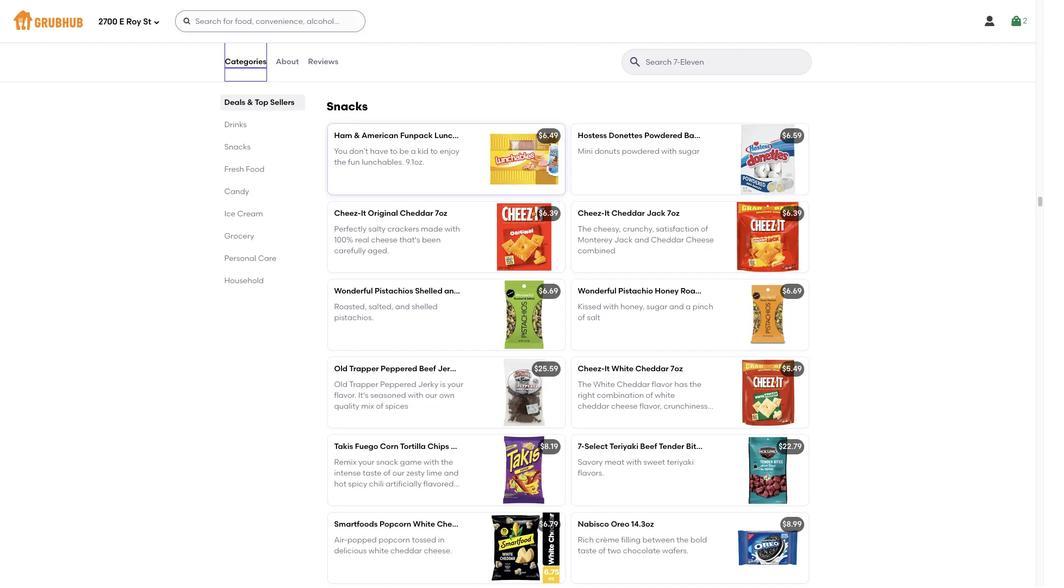 Task type: locate. For each thing, give the bounding box(es) containing it.
it down leucine,
[[376, 74, 381, 83]]

ice cream
[[224, 209, 263, 219]]

meat
[[605, 458, 625, 467]]

energy up 300mg
[[357, 30, 383, 39]]

leucine,
[[362, 63, 390, 72]]

a inside the kissed with honey, sugar and a pinch of salt
[[686, 302, 691, 312]]

pinch
[[693, 302, 714, 312]]

hostess donettes powdered bag 10.5oz image
[[727, 124, 809, 195]]

and inside roasted, salted, and shelled pistachios.
[[395, 302, 410, 312]]

2 vertical spatial a
[[686, 302, 691, 312]]

0 vertical spatial 10oz
[[461, 365, 477, 374]]

flavors.
[[578, 469, 604, 478]]

snacks down drinks
[[224, 143, 251, 152]]

a left pinch
[[686, 302, 691, 312]]

cheez- for cheez-it white cheddar 7oz
[[578, 365, 605, 374]]

ham & american funpack lunchables 9.1oz image
[[483, 124, 565, 195]]

cheddar up 'in'
[[437, 520, 471, 530]]

1 vertical spatial it
[[376, 74, 381, 83]]

7oz up satisfaction
[[668, 209, 680, 218]]

popcorn
[[380, 520, 411, 530]]

0 horizontal spatial it
[[376, 74, 381, 83]]

real
[[355, 236, 369, 245]]

cheez- up the
[[578, 209, 605, 218]]

jack
[[647, 209, 666, 218]]

with right made
[[445, 225, 460, 234]]

two
[[608, 547, 622, 556]]

9.9oz
[[451, 443, 470, 452]]

7oz for cheez-it cheddar jack 7oz
[[668, 209, 680, 218]]

1 vertical spatial beef
[[641, 443, 658, 452]]

peppered
[[381, 365, 418, 374], [380, 380, 417, 389]]

roy
[[126, 17, 141, 26]]

smartfoods popcorn white cheddar 6.8oz
[[334, 520, 492, 530]]

wonderful up roasted,
[[334, 287, 373, 296]]

it for cheddar
[[605, 209, 610, 218]]

with down teriyaki
[[627, 458, 642, 467]]

cheese.
[[424, 547, 452, 556]]

snacks down valine,
[[327, 100, 368, 113]]

has left zero at the left of the page
[[383, 74, 396, 83]]

filling
[[622, 536, 641, 545]]

2 wonderful from the left
[[578, 287, 617, 296]]

cheddar up cheddar flavor
[[636, 365, 669, 374]]

and down right
[[578, 413, 593, 423]]

with up ingredients
[[662, 30, 678, 39]]

1 horizontal spatial $6.39
[[783, 209, 802, 218]]

0 horizontal spatial white
[[413, 520, 435, 530]]

the down you
[[334, 158, 346, 167]]

0 vertical spatial white
[[612, 365, 634, 374]]

to right kid
[[431, 147, 438, 156]]

1 horizontal spatial beef
[[641, 443, 658, 452]]

0 vertical spatial &
[[247, 98, 253, 107]]

2 $6.69 from the left
[[783, 287, 802, 296]]

10oz
[[461, 365, 477, 374], [707, 443, 723, 452]]

wonderful
[[334, 287, 373, 296], [578, 287, 617, 296]]

candy tab
[[224, 186, 301, 198]]

takis fuego corn tortilla chips 9.9oz image
[[483, 435, 565, 506]]

hydration
[[638, 52, 674, 61]]

cheddar
[[391, 547, 422, 556]]

a for with
[[449, 30, 454, 39]]

peppered up seasoned
[[380, 380, 417, 389]]

bag
[[685, 131, 700, 141]]

cheez-it cheddar jack 7oz image
[[727, 202, 809, 273]]

0 vertical spatial beef
[[419, 365, 436, 374]]

salt inside the kissed with honey, sugar and a pinch of salt
[[587, 313, 601, 323]]

old inside old trapper peppered jerky is your flavor. it's seasoned with our own quality mix of spices
[[334, 380, 348, 389]]

1 horizontal spatial it
[[599, 63, 603, 72]]

1 horizontal spatial white
[[612, 365, 634, 374]]

of inside the kissed with honey, sugar and a pinch of salt
[[578, 313, 585, 323]]

of left two
[[599, 547, 606, 556]]

1 vertical spatial a
[[411, 147, 416, 156]]

nabisco
[[578, 520, 609, 530]]

0 horizontal spatial snacks
[[224, 143, 251, 152]]

1 vertical spatial peppered
[[380, 380, 417, 389]]

peppered for jerky is
[[380, 380, 417, 389]]

nabisco oreo 14.3oz image
[[727, 513, 809, 584]]

of down drink
[[388, 41, 395, 50]]

wonderful pistachios shelled and roasted 2.5oz
[[334, 287, 513, 296]]

top
[[255, 98, 269, 107]]

2 roasted from the left
[[681, 287, 712, 296]]

cheez- for cheez-it original cheddar 7oz
[[334, 209, 361, 218]]

white
[[612, 365, 634, 374], [413, 520, 435, 530]]

categories button
[[224, 42, 267, 82]]

a inside you don't have to be a kid to enjoy the fun lunchables.  9.1oz.
[[411, 147, 416, 156]]

it inside turbo energy drink comes with a strong 300mg of caffeine for increased energy alongside the three bcaas leucine, isoleucine, and valine, and it has zero sugar.
[[376, 74, 381, 83]]

peppered up old trapper peppered jerky is your flavor. it's seasoned with our own quality mix of spices
[[381, 365, 418, 374]]

1 vertical spatial has
[[675, 380, 688, 389]]

wonderful up kissed
[[578, 287, 617, 296]]

tortilla
[[400, 443, 426, 452]]

svg image
[[984, 15, 997, 28], [1011, 15, 1024, 28], [183, 17, 192, 26], [154, 19, 160, 25]]

$5.49
[[783, 365, 802, 374]]

household tab
[[224, 275, 301, 287]]

of inside turbo energy drink comes with a strong 300mg of caffeine for increased energy alongside the three bcaas leucine, isoleucine, and valine, and it has zero sugar.
[[388, 41, 395, 50]]

sugar.
[[415, 74, 438, 83]]

electrolit zero blue raspberry 21oz image
[[727, 7, 809, 78]]

the inside "rich crème filling between the bold taste of two chocolate wafers."
[[677, 536, 689, 545]]

categories
[[225, 57, 267, 66]]

$6.69
[[539, 287, 559, 296], [783, 287, 802, 296]]

1 $6.69 from the left
[[539, 287, 559, 296]]

ham & american funpack lunchables 9.1oz
[[334, 131, 497, 141]]

takis fuego corn tortilla chips 9.9oz
[[334, 443, 470, 452]]

0 vertical spatial it
[[599, 63, 603, 72]]

0 horizontal spatial 10oz
[[461, 365, 477, 374]]

white for it
[[612, 365, 634, 374]]

in
[[438, 536, 445, 545]]

it up the white on the bottom right of page
[[605, 365, 610, 374]]

9.1oz.
[[406, 158, 425, 167]]

energy up leucine,
[[373, 52, 398, 61]]

when
[[675, 52, 695, 61]]

beef for jerky
[[419, 365, 436, 374]]

1 horizontal spatial $6.69
[[783, 287, 802, 296]]

lunchables
[[435, 131, 478, 141]]

cheez-it white cheddar 7oz image
[[727, 358, 809, 428]]

0 vertical spatial snacks
[[327, 100, 368, 113]]

it left original
[[361, 209, 366, 218]]

2 horizontal spatial to
[[707, 41, 715, 50]]

2 old from the top
[[334, 380, 348, 389]]

and right shelled
[[445, 287, 459, 296]]

of inside old trapper peppered jerky is your flavor. it's seasoned with our own quality mix of spices
[[376, 402, 384, 411]]

of right satisfaction
[[701, 225, 709, 234]]

mix
[[361, 402, 374, 411]]

7oz up of white
[[671, 365, 683, 374]]

of down kissed
[[578, 313, 585, 323]]

a right be
[[411, 147, 416, 156]]

with inside old trapper peppered jerky is your flavor. it's seasoned with our own quality mix of spices
[[408, 391, 424, 400]]

1 horizontal spatial wonderful
[[578, 287, 617, 296]]

a up three
[[449, 30, 454, 39]]

1 horizontal spatial roasted
[[681, 287, 712, 296]]

with inside savory meat with sweet teriyaki flavors.
[[627, 458, 642, 467]]

7oz for cheez-it white cheddar 7oz
[[671, 365, 683, 374]]

hostess
[[578, 131, 607, 141]]

1 horizontal spatial snacks
[[327, 100, 368, 113]]

personal care tab
[[224, 253, 301, 264]]

nos zero sugar 16oz image
[[483, 7, 565, 78]]

of inside 'the cheesy, crunchy, satisfaction of monterey jack and cheddar cheese combined'
[[701, 225, 709, 234]]

old
[[334, 365, 348, 374], [334, 380, 348, 389]]

1 vertical spatial white
[[413, 520, 435, 530]]

$6.79
[[540, 520, 559, 530]]

2 horizontal spatial a
[[686, 302, 691, 312]]

deals
[[224, 98, 245, 107]]

1 wonderful from the left
[[334, 287, 373, 296]]

1 trapper from the top
[[349, 365, 379, 374]]

old trapper peppered jerky is your flavor. it's seasoned with our own quality mix of spices
[[334, 380, 464, 411]]

white up combination
[[612, 365, 634, 374]]

the up the crunchiness
[[690, 380, 702, 389]]

0 vertical spatial trapper
[[349, 365, 379, 374]]

with left the our
[[408, 391, 424, 400]]

0 horizontal spatial roasted
[[461, 287, 492, 296]]

of white
[[646, 391, 675, 400]]

and down pistachios in the left of the page
[[395, 302, 410, 312]]

beef
[[419, 365, 436, 374], [641, 443, 658, 452]]

0 vertical spatial has
[[383, 74, 396, 83]]

cheez- up the white on the bottom right of page
[[578, 365, 605, 374]]

salt down cheddar cheese
[[595, 413, 608, 423]]

mini donuts powdered with sugar
[[578, 147, 700, 156]]

10oz up "your"
[[461, 365, 477, 374]]

shelled
[[412, 302, 438, 312]]

scientifically designed with pharmaceutical grade ingredients to provide optimal hydration when you need it the most.
[[578, 30, 715, 72]]

0 horizontal spatial &
[[247, 98, 253, 107]]

& inside tab
[[247, 98, 253, 107]]

1 vertical spatial trapper
[[349, 380, 379, 389]]

funpack
[[400, 131, 433, 141]]

1 $6.39 from the left
[[539, 209, 559, 218]]

cheez-it original cheddar 7oz image
[[483, 202, 565, 273]]

0 horizontal spatial beef
[[419, 365, 436, 374]]

roasted, salted, and shelled pistachios.
[[334, 302, 438, 323]]

monterey jack and cheddar cheese
[[578, 236, 714, 245]]

0 horizontal spatial a
[[411, 147, 416, 156]]

aged.
[[368, 247, 389, 256]]

the down optimal
[[605, 63, 617, 72]]

candy
[[224, 187, 249, 196]]

cheez- up perfectly
[[334, 209, 361, 218]]

right
[[578, 391, 595, 400]]

personal
[[224, 254, 256, 263]]

ice
[[224, 209, 236, 219]]

to up you
[[707, 41, 715, 50]]

with inside scientifically designed with pharmaceutical grade ingredients to provide optimal hydration when you need it the most.
[[662, 30, 678, 39]]

white up tossed
[[413, 520, 435, 530]]

roasted left 2.5oz on the left
[[461, 287, 492, 296]]

chocolate
[[623, 547, 661, 556]]

cheddar cheese
[[578, 402, 638, 411]]

1 vertical spatial old
[[334, 380, 348, 389]]

sugar
[[372, 14, 394, 24]]

0 vertical spatial energy
[[357, 30, 383, 39]]

roasted,
[[334, 302, 367, 312]]

grocery tab
[[224, 231, 301, 242]]

scientifically designed with pharmaceutical grade ingredients to provide optimal hydration when you need it the most. button
[[572, 7, 809, 78]]

svg image inside the 2 button
[[1011, 15, 1024, 28]]

donettes
[[609, 131, 643, 141]]

peppered inside old trapper peppered jerky is your flavor. it's seasoned with our own quality mix of spices
[[380, 380, 417, 389]]

0 horizontal spatial wonderful
[[334, 287, 373, 296]]

kissed with honey, sugar and a pinch of salt
[[578, 302, 714, 323]]

the
[[578, 225, 592, 234]]

roasted up pinch
[[681, 287, 712, 296]]

beef up sweet
[[641, 443, 658, 452]]

7oz for cheez-it original cheddar 7oz
[[435, 209, 448, 218]]

a inside turbo energy drink comes with a strong 300mg of caffeine for increased energy alongside the three bcaas leucine, isoleucine, and valine, and it has zero sugar.
[[449, 30, 454, 39]]

it right need
[[599, 63, 603, 72]]

combination
[[597, 391, 644, 400]]

1 vertical spatial salt
[[595, 413, 608, 423]]

0 horizontal spatial has
[[383, 74, 396, 83]]

10oz right bites
[[707, 443, 723, 452]]

& right the ham
[[354, 131, 360, 141]]

been
[[422, 236, 441, 245]]

the inside the white cheddar flavor has the right combination of white cheddar cheese flavor, crunchiness and salt
[[690, 380, 702, 389]]

of inside "rich crème filling between the bold taste of two chocolate wafers."
[[599, 547, 606, 556]]

the inside scientifically designed with pharmaceutical grade ingredients to provide optimal hydration when you need it the most.
[[605, 63, 617, 72]]

0 vertical spatial peppered
[[381, 365, 418, 374]]

cheese
[[371, 236, 398, 245]]

delicious
[[334, 547, 367, 556]]

the up wafers. in the right bottom of the page
[[677, 536, 689, 545]]

cheez- for cheez-it cheddar jack 7oz
[[578, 209, 605, 218]]

2 trapper from the top
[[349, 380, 379, 389]]

$6.39
[[539, 209, 559, 218], [783, 209, 802, 218]]

american
[[362, 131, 399, 141]]

bites
[[687, 443, 705, 452]]

7oz up made
[[435, 209, 448, 218]]

wonderful pistachio honey roasted 2.25oz image
[[727, 280, 809, 351]]

1 horizontal spatial to
[[431, 147, 438, 156]]

drinks tab
[[224, 119, 301, 131]]

has up the crunchiness
[[675, 380, 688, 389]]

the
[[438, 52, 450, 61], [605, 63, 617, 72], [334, 158, 346, 167], [690, 380, 702, 389], [677, 536, 689, 545]]

for
[[429, 41, 439, 50]]

your
[[448, 380, 464, 389]]

1 old from the top
[[334, 365, 348, 374]]

1 horizontal spatial a
[[449, 30, 454, 39]]

0 vertical spatial old
[[334, 365, 348, 374]]

beef up jerky is
[[419, 365, 436, 374]]

snacks tab
[[224, 141, 301, 153]]

cheddar up the crackers
[[400, 209, 433, 218]]

and down honey
[[670, 302, 684, 312]]

0 vertical spatial salt
[[587, 313, 601, 323]]

1 vertical spatial snacks
[[224, 143, 251, 152]]

deals & top sellers tab
[[224, 97, 301, 108]]

and up sugar.
[[433, 63, 447, 72]]

& left top
[[247, 98, 253, 107]]

with up for at the left of page
[[431, 30, 447, 39]]

with right kissed
[[604, 302, 619, 312]]

it up cheesy, at the top right
[[605, 209, 610, 218]]

1 horizontal spatial &
[[354, 131, 360, 141]]

0 vertical spatial a
[[449, 30, 454, 39]]

0 horizontal spatial $6.39
[[539, 209, 559, 218]]

1 vertical spatial &
[[354, 131, 360, 141]]

2.5oz
[[494, 287, 513, 296]]

2 $6.39 from the left
[[783, 209, 802, 218]]

salt down kissed
[[587, 313, 601, 323]]

$22.79
[[779, 443, 802, 452]]

the down for at the left of page
[[438, 52, 450, 61]]

old for old trapper peppered beef jerky 10oz
[[334, 365, 348, 374]]

2700 e roy st
[[98, 17, 151, 26]]

of right mix
[[376, 402, 384, 411]]

fuego
[[355, 443, 378, 452]]

14.3oz
[[632, 520, 654, 530]]

cheez-it original cheddar 7oz
[[334, 209, 448, 218]]

0 horizontal spatial $6.69
[[539, 287, 559, 296]]

a
[[449, 30, 454, 39], [411, 147, 416, 156], [686, 302, 691, 312]]

1 horizontal spatial has
[[675, 380, 688, 389]]

to left be
[[390, 147, 398, 156]]

and inside the kissed with honey, sugar and a pinch of salt
[[670, 302, 684, 312]]

cheddar
[[400, 209, 433, 218], [612, 209, 645, 218], [636, 365, 669, 374], [437, 520, 471, 530]]

1 vertical spatial 10oz
[[707, 443, 723, 452]]

trapper inside old trapper peppered jerky is your flavor. it's seasoned with our own quality mix of spices
[[349, 380, 379, 389]]



Task type: vqa. For each thing, say whether or not it's contained in the screenshot.


Task type: describe. For each thing, give the bounding box(es) containing it.
trapper for old trapper peppered jerky is your flavor. it's seasoned with our own quality mix of spices
[[349, 380, 379, 389]]

personal care
[[224, 254, 277, 263]]

with down powdered at the right of page
[[662, 147, 677, 156]]

taste
[[578, 547, 597, 556]]

most.
[[619, 63, 640, 72]]

about
[[276, 57, 299, 66]]

carefully
[[334, 247, 366, 256]]

fresh food tab
[[224, 164, 301, 175]]

old for old trapper peppered jerky is your flavor. it's seasoned with our own quality mix of spices
[[334, 380, 348, 389]]

flavor,
[[640, 402, 662, 411]]

three
[[452, 52, 471, 61]]

shelled
[[415, 287, 443, 296]]

cheez-it cheddar jack 7oz
[[578, 209, 680, 218]]

powdered
[[622, 147, 660, 156]]

spices
[[385, 402, 409, 411]]

wonderful pistachio honey roasted 2.25oz
[[578, 287, 738, 296]]

tossed
[[412, 536, 436, 545]]

2 button
[[1011, 11, 1028, 31]]

a for be
[[411, 147, 416, 156]]

ice cream tab
[[224, 208, 301, 220]]

wonderful for kissed
[[578, 287, 617, 296]]

has inside turbo energy drink comes with a strong 300mg of caffeine for increased energy alongside the three bcaas leucine, isoleucine, and valine, and it has zero sugar.
[[383, 74, 396, 83]]

has inside the white cheddar flavor has the right combination of white cheddar cheese flavor, crunchiness and salt
[[675, 380, 688, 389]]

old trapper peppered beef jerky 10oz image
[[483, 358, 565, 428]]

to inside scientifically designed with pharmaceutical grade ingredients to provide optimal hydration when you need it the most.
[[707, 41, 715, 50]]

comes
[[405, 30, 430, 39]]

sellers
[[270, 98, 295, 107]]

Search for food, convenience, alcohol... search field
[[175, 10, 366, 32]]

trapper for old trapper peppered beef jerky 10oz
[[349, 365, 379, 374]]

increased
[[334, 52, 371, 61]]

with inside turbo energy drink comes with a strong 300mg of caffeine for increased energy alongside the three bcaas leucine, isoleucine, and valine, and it has zero sugar.
[[431, 30, 447, 39]]

0 horizontal spatial to
[[390, 147, 398, 156]]

turbo
[[334, 30, 355, 39]]

perfectly salty crackers made with 100% real cheese that's been carefully aged.
[[334, 225, 460, 256]]

wonderful pistachios shelled and roasted 2.5oz image
[[483, 280, 565, 351]]

sugar
[[679, 147, 700, 156]]

2.25oz
[[714, 287, 738, 296]]

white for popcorn
[[413, 520, 435, 530]]

have
[[370, 147, 388, 156]]

quality
[[334, 402, 360, 411]]

care
[[258, 254, 277, 263]]

cheddar for smartfoods popcorn white cheddar 6.8oz
[[437, 520, 471, 530]]

teriyaki
[[610, 443, 639, 452]]

st
[[143, 17, 151, 26]]

beef for tender
[[641, 443, 658, 452]]

valine,
[[334, 74, 358, 83]]

nos zero sugar 16oz
[[334, 14, 412, 24]]

$25.59
[[535, 365, 559, 374]]

jerky is
[[418, 380, 446, 389]]

cheddar for cheez-it white cheddar 7oz
[[636, 365, 669, 374]]

donuts
[[595, 147, 620, 156]]

pistachios.
[[334, 313, 374, 323]]

wonderful for roasted,
[[334, 287, 373, 296]]

hostess donettes powdered bag 10.5oz
[[578, 131, 724, 141]]

zero
[[353, 14, 370, 24]]

enjoy
[[440, 147, 460, 156]]

100%
[[334, 236, 353, 245]]

main navigation navigation
[[0, 0, 1037, 42]]

smartfoods popcorn white cheddar 6.8oz image
[[483, 513, 565, 584]]

fresh food
[[224, 165, 265, 174]]

optimal
[[608, 52, 636, 61]]

provide
[[578, 52, 606, 61]]

1 vertical spatial energy
[[373, 52, 398, 61]]

seasoned
[[371, 391, 406, 400]]

300mg
[[360, 41, 386, 50]]

ham
[[334, 131, 352, 141]]

pistachio
[[619, 287, 653, 296]]

cheddar up crunchy, at the top right
[[612, 209, 645, 218]]

and inside the white cheddar flavor has the right combination of white cheddar cheese flavor, crunchiness and salt
[[578, 413, 593, 423]]

kissed
[[578, 302, 602, 312]]

10.5oz
[[702, 131, 724, 141]]

old trapper peppered beef jerky 10oz
[[334, 365, 477, 374]]

be
[[400, 147, 409, 156]]

peppered for beef
[[381, 365, 418, 374]]

it for white
[[605, 365, 610, 374]]

the inside you don't have to be a kid to enjoy the fun lunchables.  9.1oz.
[[334, 158, 346, 167]]

need
[[578, 63, 597, 72]]

magnifying glass icon image
[[629, 55, 642, 69]]

perfectly
[[334, 225, 367, 234]]

cream
[[237, 209, 263, 219]]

chips
[[428, 443, 449, 452]]

the inside turbo energy drink comes with a strong 300mg of caffeine for increased energy alongside the three bcaas leucine, isoleucine, and valine, and it has zero sugar.
[[438, 52, 450, 61]]

grocery
[[224, 232, 254, 241]]

bold
[[691, 536, 708, 545]]

flavor.
[[334, 391, 357, 400]]

$6.69 for wonderful pistachios shelled and roasted 2.5oz
[[539, 287, 559, 296]]

white
[[369, 547, 389, 556]]

you
[[334, 147, 348, 156]]

made
[[421, 225, 443, 234]]

Search 7-Eleven search field
[[645, 57, 808, 67]]

1 horizontal spatial 10oz
[[707, 443, 723, 452]]

jerky
[[438, 365, 459, 374]]

7-select teriyaki beef tender bites 10oz image
[[727, 435, 809, 506]]

$6.69 for wonderful pistachio honey roasted 2.25oz
[[783, 287, 802, 296]]

pharmaceutical
[[578, 41, 638, 50]]

original
[[368, 209, 398, 218]]

salted,
[[369, 302, 394, 312]]

1 roasted from the left
[[461, 287, 492, 296]]

tender
[[659, 443, 685, 452]]

cheddar for cheez-it original cheddar 7oz
[[400, 209, 433, 218]]

rich
[[578, 536, 594, 545]]

with inside the kissed with honey, sugar and a pinch of salt
[[604, 302, 619, 312]]

7-
[[578, 443, 585, 452]]

& for american
[[354, 131, 360, 141]]

kid
[[418, 147, 429, 156]]

don't
[[350, 147, 368, 156]]

grade
[[640, 41, 662, 50]]

you
[[697, 52, 710, 61]]

food
[[246, 165, 265, 174]]

$6.59
[[783, 131, 802, 141]]

it inside scientifically designed with pharmaceutical grade ingredients to provide optimal hydration when you need it the most.
[[599, 63, 603, 72]]

with inside perfectly salty crackers made with 100% real cheese that's been carefully aged.
[[445, 225, 460, 234]]

it's
[[358, 391, 369, 400]]

and down leucine,
[[360, 74, 375, 83]]

$6.39 for the cheesy, crunchy, satisfaction of monterey jack and cheddar cheese combined
[[783, 209, 802, 218]]

satisfaction
[[656, 225, 699, 234]]

pistachios
[[375, 287, 413, 296]]

$6.39 for perfectly salty crackers made with 100% real cheese that's been carefully aged.
[[539, 209, 559, 218]]

nos
[[334, 14, 351, 24]]

& for top
[[247, 98, 253, 107]]

zero
[[398, 74, 414, 83]]

snacks inside tab
[[224, 143, 251, 152]]

isoleucine,
[[392, 63, 431, 72]]

salt inside the white cheddar flavor has the right combination of white cheddar cheese flavor, crunchiness and salt
[[595, 413, 608, 423]]

caffeine
[[397, 41, 427, 50]]

it for original
[[361, 209, 366, 218]]



